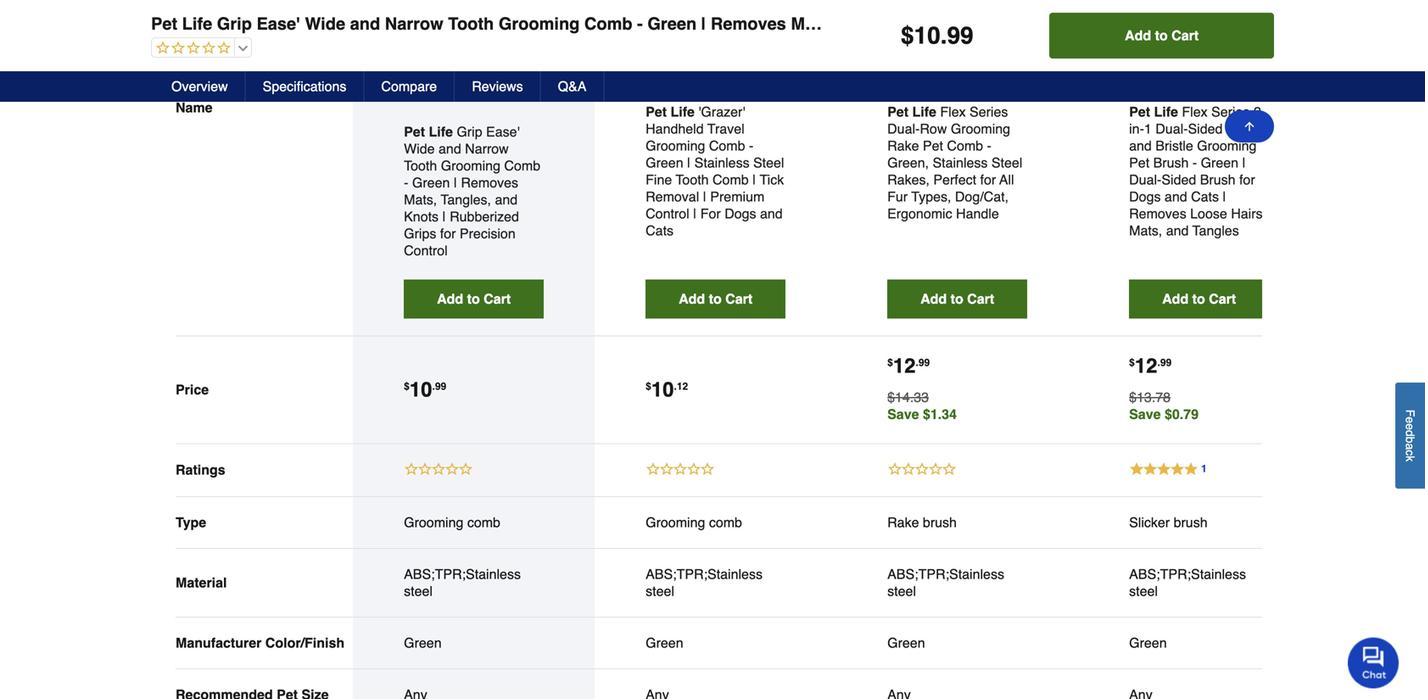 Task type: describe. For each thing, give the bounding box(es) containing it.
pet life for row
[[888, 104, 937, 120]]

abs;tpr;stainless for 2nd abs;tpr;stainless steel cell from the right
[[888, 566, 1005, 582]]

1 horizontal spatial 10
[[652, 378, 674, 401]]

1 vertical spatial $ 10 . 99
[[404, 378, 447, 401]]

$ 12 . 99 for $13.78
[[1130, 354, 1172, 377]]

f e e d b a c k button
[[1396, 383, 1426, 489]]

$ 10 . 12
[[646, 378, 688, 401]]

f
[[1404, 409, 1418, 417]]

pet inside flex series dual-row grooming rake pet comb - green, stainless steel rakes, perfect for all fur types, dog/cat, ergonomic handle
[[923, 138, 944, 153]]

add for grip ease' wide and narrow tooth grooming comb - green | removes mats, tangles, and knots | rubberized grips for precision control
[[437, 291, 463, 307]]

pet life for grooming
[[646, 104, 695, 120]]

removal
[[646, 189, 699, 204]]

abs;tpr;stainless for first abs;tpr;stainless steel cell from right
[[1130, 566, 1246, 582]]

grips inside grip ease' wide and narrow tooth grooming comb - green | removes mats, tangles, and knots | rubberized grips for precision control
[[404, 226, 436, 241]]

pet inside flex series 2- in-1 dual-sided slicker and bristle grooming pet brush - green | dual-sided brush for dogs and cats | removes loose hairs, mats, and tangles
[[1130, 155, 1150, 170]]

0 vertical spatial $ 10 . 99
[[901, 22, 974, 49]]

in-
[[1130, 121, 1145, 136]]

flex series 2- in-1 dual-sided slicker and bristle grooming pet brush - green | dual-sided brush for dogs and cats | removes loose hairs, mats, and tangles
[[1130, 104, 1268, 238]]

rake brush cell
[[888, 514, 1028, 531]]

pet life for in-
[[1130, 104, 1179, 120]]

ratings
[[176, 462, 225, 478]]

a
[[1404, 443, 1418, 450]]

dogs inside ''grazer' handheld travel grooming comb - green | stainless steel fine tooth comb | tick removal | premium control | for dogs and cats'
[[725, 206, 757, 221]]

and inside ''grazer' handheld travel grooming comb - green | stainless steel fine tooth comb | tick removal | premium control | for dogs and cats'
[[760, 206, 783, 221]]

pet up in- in the right top of the page
[[1130, 104, 1151, 120]]

cart for grip ease' wide and narrow tooth grooming comb - green | removes mats, tangles, and knots | rubberized grips for precision control
[[484, 291, 511, 307]]

add to cart button for 'grazer' handheld travel grooming comb - green | stainless steel fine tooth comb | tick removal | premium control | for dogs and cats
[[646, 279, 786, 319]]

pet life for and
[[404, 124, 453, 139]]

12 for $14.33
[[893, 354, 916, 377]]

grooming inside grip ease' wide and narrow tooth grooming comb - green | removes mats, tangles, and knots | rubberized grips for precision control
[[441, 158, 501, 173]]

for inside flex series dual-row grooming rake pet comb - green, stainless steel rakes, perfect for all fur types, dog/cat, ergonomic handle
[[981, 172, 996, 187]]

series for slicker
[[1212, 104, 1250, 120]]

arrow up image
[[1243, 120, 1257, 133]]

flex series dual-row grooming rake pet comb - green, stainless steel rakes, perfect for all fur types, dog/cat, ergonomic handle
[[888, 104, 1023, 221]]

pet life  grip ease' wide and narrow tooth grooming comb - green | removes mats, tangles, and knots | rubberized grips for precision control
[[151, 14, 1324, 34]]

12 for $13.78
[[1135, 354, 1158, 377]]

brush for rake brush
[[923, 515, 957, 530]]

rake brush
[[888, 515, 957, 530]]

grooming inside flex series 2- in-1 dual-sided slicker and bristle grooming pet brush - green | dual-sided brush for dogs and cats | removes loose hairs, mats, and tangles
[[1197, 138, 1257, 153]]

bristle
[[1156, 138, 1194, 153]]

slicker brush
[[1130, 515, 1208, 530]]

slicker inside cell
[[1130, 515, 1170, 530]]

to for flex series dual-row grooming rake pet comb - green, stainless steel rakes, perfect for all fur types, dog/cat, ergonomic handle
[[951, 291, 964, 307]]

premium
[[711, 189, 765, 204]]

$ 12 . 99 for $14.33
[[888, 354, 930, 377]]

precision inside grip ease' wide and narrow tooth grooming comb - green | removes mats, tangles, and knots | rubberized grips for precision control
[[460, 226, 516, 241]]

loose
[[1191, 206, 1228, 221]]

stainless inside flex series dual-row grooming rake pet comb - green, stainless steel rakes, perfect for all fur types, dog/cat, ergonomic handle
[[933, 155, 988, 170]]

1
[[1145, 121, 1152, 136]]

abs;tpr;stainless steel for 2nd abs;tpr;stainless steel cell from the right
[[888, 566, 1005, 599]]

3 steel from the left
[[888, 583, 916, 599]]

life for 'grazer' handheld travel grooming comb - green | stainless steel fine tooth comb | tick removal | premium control | for dogs and cats
[[671, 104, 695, 120]]

- inside ''grazer' handheld travel grooming comb - green | stainless steel fine tooth comb | tick removal | premium control | for dogs and cats'
[[749, 138, 754, 153]]

0 vertical spatial sided
[[1188, 121, 1223, 136]]

0 vertical spatial knots
[[946, 14, 995, 34]]

- inside flex series 2- in-1 dual-sided slicker and bristle grooming pet brush - green | dual-sided brush for dogs and cats | removes loose hairs, mats, and tangles
[[1193, 155, 1197, 170]]

2 e from the top
[[1404, 423, 1418, 430]]

price
[[176, 382, 209, 397]]

12 inside $ 10 . 12
[[677, 380, 688, 392]]

0 horizontal spatial 10
[[410, 378, 432, 401]]

tangles, inside grip ease' wide and narrow tooth grooming comb - green | removes mats, tangles, and knots | rubberized grips for precision control
[[441, 192, 491, 207]]

reviews
[[472, 78, 523, 94]]

hairs,
[[1231, 206, 1267, 221]]

1 horizontal spatial tooth
[[448, 14, 494, 34]]

1 green cell from the left
[[404, 635, 544, 652]]

rakes,
[[888, 172, 930, 187]]

to for 'grazer' handheld travel grooming comb - green | stainless steel fine tooth comb | tick removal | premium control | for dogs and cats
[[709, 291, 722, 307]]

rake inside cell
[[888, 515, 919, 530]]

compare button
[[364, 71, 455, 102]]

to for flex series 2- in-1 dual-sided slicker and bristle grooming pet brush - green | dual-sided brush for dogs and cats | removes loose hairs, mats, and tangles
[[1193, 291, 1206, 307]]

green inside flex series 2- in-1 dual-sided slicker and bristle grooming pet brush - green | dual-sided brush for dogs and cats | removes loose hairs, mats, and tangles
[[1201, 155, 1239, 170]]

tick
[[760, 172, 784, 187]]

reviews button
[[455, 71, 541, 102]]

dog/cat,
[[955, 189, 1009, 204]]

grooming inside ''grazer' handheld travel grooming comb - green | stainless steel fine tooth comb | tick removal | premium control | for dogs and cats'
[[646, 138, 705, 153]]

to for grip ease' wide and narrow tooth grooming comb - green | removes mats, tangles, and knots | rubberized grips for precision control
[[467, 291, 480, 307]]

tangles
[[1193, 223, 1239, 238]]

0 vertical spatial precision
[[1182, 14, 1259, 34]]

$14.33
[[888, 389, 929, 405]]

brush for slicker brush
[[1174, 515, 1208, 530]]

fur
[[888, 189, 908, 204]]

comb up premium
[[713, 172, 749, 187]]

b
[[1404, 437, 1418, 443]]

grooming comb for 1st grooming comb cell from left
[[404, 515, 501, 530]]

d
[[1404, 430, 1418, 437]]

all
[[1000, 172, 1014, 187]]

- inside flex series dual-row grooming rake pet comb - green, stainless steel rakes, perfect for all fur types, dog/cat, ergonomic handle
[[987, 138, 992, 153]]

$0.79
[[1165, 406, 1199, 422]]

specifications button
[[246, 71, 364, 102]]

2-
[[1254, 104, 1266, 120]]

- inside grip ease' wide and narrow tooth grooming comb - green | removes mats, tangles, and knots | rubberized grips for precision control
[[404, 175, 409, 190]]

add to cart for flex series dual-row grooming rake pet comb - green, stainless steel rakes, perfect for all fur types, dog/cat, ergonomic handle
[[921, 291, 995, 307]]

add for flex series dual-row grooming rake pet comb - green, stainless steel rakes, perfect for all fur types, dog/cat, ergonomic handle
[[921, 291, 947, 307]]

q&a
[[558, 78, 587, 94]]

2 grooming comb cell from the left
[[646, 514, 786, 531]]

2 green cell from the left
[[646, 635, 786, 652]]

knots inside grip ease' wide and narrow tooth grooming comb - green | removes mats, tangles, and knots | rubberized grips for precision control
[[404, 209, 439, 224]]

pet down compare "button"
[[404, 124, 425, 139]]

type
[[176, 515, 206, 530]]

ease' inside grip ease' wide and narrow tooth grooming comb - green | removes mats, tangles, and knots | rubberized grips for precision control
[[486, 124, 520, 139]]

$1.34
[[923, 406, 957, 422]]

tooth inside grip ease' wide and narrow tooth grooming comb - green | removes mats, tangles, and knots | rubberized grips for precision control
[[404, 158, 437, 173]]

add for 'grazer' handheld travel grooming comb - green | stainless steel fine tooth comb | tick removal | premium control | for dogs and cats
[[679, 291, 705, 307]]

compare
[[381, 78, 437, 94]]

grip inside grip ease' wide and narrow tooth grooming comb - green | removes mats, tangles, and knots | rubberized grips for precision control
[[457, 124, 482, 139]]

ergonomic
[[888, 206, 953, 221]]

'grazer'
[[699, 104, 745, 120]]

4 green cell from the left
[[1130, 635, 1270, 652]]

removes inside flex series 2- in-1 dual-sided slicker and bristle grooming pet brush - green | dual-sided brush for dogs and cats | removes loose hairs, mats, and tangles
[[1130, 206, 1187, 221]]

steel inside ''grazer' handheld travel grooming comb - green | stainless steel fine tooth comb | tick removal | premium control | for dogs and cats'
[[754, 155, 784, 170]]



Task type: vqa. For each thing, say whether or not it's contained in the screenshot.


Task type: locate. For each thing, give the bounding box(es) containing it.
'grazer' handheld travel grooming comb - green | stainless steel fine tooth comb | tick removal | premium control | for dogs and cats
[[646, 104, 784, 238]]

ease'
[[257, 14, 300, 34], [486, 124, 520, 139]]

3 abs;tpr;stainless steel cell from the left
[[888, 566, 1028, 600]]

steel up tick
[[754, 155, 784, 170]]

dual- up green,
[[888, 121, 920, 136]]

4 steel from the left
[[1130, 583, 1158, 599]]

dual-
[[888, 121, 920, 136], [1156, 121, 1188, 136], [1130, 172, 1162, 187]]

tooth down compare "button"
[[404, 158, 437, 173]]

0 horizontal spatial removes
[[461, 175, 518, 190]]

0 horizontal spatial steel
[[754, 155, 784, 170]]

1 vertical spatial precision
[[460, 226, 516, 241]]

0 horizontal spatial ease'
[[257, 14, 300, 34]]

narrow
[[385, 14, 444, 34], [465, 141, 509, 156]]

1 grooming comb from the left
[[404, 515, 501, 530]]

save for $13.78 save $0.79
[[1130, 406, 1161, 422]]

0 horizontal spatial grips
[[404, 226, 436, 241]]

0 horizontal spatial comb
[[467, 515, 501, 530]]

0 horizontal spatial grip
[[217, 14, 252, 34]]

1 vertical spatial ease'
[[486, 124, 520, 139]]

cart for flex series 2- in-1 dual-sided slicker and bristle grooming pet brush - green | dual-sided brush for dogs and cats | removes loose hairs, mats, and tangles
[[1209, 291, 1237, 307]]

$13.78 save $0.79
[[1130, 389, 1199, 422]]

life for flex series dual-row grooming rake pet comb - green, stainless steel rakes, perfect for all fur types, dog/cat, ergonomic handle
[[913, 104, 937, 120]]

dogs
[[1130, 189, 1161, 204], [725, 206, 757, 221]]

. inside $ 10 . 99
[[432, 380, 435, 392]]

life up bristle
[[1154, 104, 1179, 120]]

narrow down "reviews" button
[[465, 141, 509, 156]]

1 vertical spatial rubberized
[[450, 209, 519, 224]]

comb inside flex series dual-row grooming rake pet comb - green, stainless steel rakes, perfect for all fur types, dog/cat, ergonomic handle
[[947, 138, 984, 153]]

grooming comb
[[404, 515, 501, 530], [646, 515, 742, 530]]

1 series from the left
[[970, 104, 1008, 120]]

tooth inside ''grazer' handheld travel grooming comb - green | stainless steel fine tooth comb | tick removal | premium control | for dogs and cats'
[[676, 172, 709, 187]]

1 steel from the left
[[404, 583, 433, 599]]

rubberized inside grip ease' wide and narrow tooth grooming comb - green | removes mats, tangles, and knots | rubberized grips for precision control
[[450, 209, 519, 224]]

1 abs;tpr;stainless from the left
[[404, 566, 521, 582]]

e up d
[[1404, 417, 1418, 423]]

brush
[[1154, 155, 1189, 170], [1200, 172, 1236, 187]]

0 vertical spatial ease'
[[257, 14, 300, 34]]

add to cart button for flex series 2- in-1 dual-sided slicker and bristle grooming pet brush - green | dual-sided brush for dogs and cats | removes loose hairs, mats, and tangles
[[1130, 279, 1270, 319]]

narrow inside grip ease' wide and narrow tooth grooming comb - green | removes mats, tangles, and knots | rubberized grips for precision control
[[465, 141, 509, 156]]

life for grip ease' wide and narrow tooth grooming comb - green | removes mats, tangles, and knots | rubberized grips for precision control
[[429, 124, 453, 139]]

1 vertical spatial sided
[[1162, 172, 1197, 187]]

dual- up bristle
[[1156, 121, 1188, 136]]

flex inside flex series 2- in-1 dual-sided slicker and bristle grooming pet brush - green | dual-sided brush for dogs and cats | removes loose hairs, mats, and tangles
[[1182, 104, 1208, 120]]

cats inside ''grazer' handheld travel grooming comb - green | stainless steel fine tooth comb | tick removal | premium control | for dogs and cats'
[[646, 223, 674, 238]]

1 horizontal spatial 12
[[893, 354, 916, 377]]

save down $14.33
[[888, 406, 919, 422]]

0 vertical spatial narrow
[[385, 14, 444, 34]]

0 horizontal spatial 12
[[677, 380, 688, 392]]

1 vertical spatial brush
[[1200, 172, 1236, 187]]

sided down bristle
[[1162, 172, 1197, 187]]

tooth
[[448, 14, 494, 34], [404, 158, 437, 173], [676, 172, 709, 187]]

pet down the row
[[923, 138, 944, 153]]

stainless inside ''grazer' handheld travel grooming comb - green | stainless steel fine tooth comb | tick removal | premium control | for dogs and cats'
[[695, 155, 750, 170]]

1 vertical spatial grips
[[404, 226, 436, 241]]

wide inside grip ease' wide and narrow tooth grooming comb - green | removes mats, tangles, and knots | rubberized grips for precision control
[[404, 141, 435, 156]]

3 abs;tpr;stainless from the left
[[888, 566, 1005, 582]]

$13.78
[[1130, 389, 1171, 405]]

2 horizontal spatial tooth
[[676, 172, 709, 187]]

0 horizontal spatial wide
[[305, 14, 345, 34]]

green cell
[[404, 635, 544, 652], [646, 635, 786, 652], [888, 635, 1028, 652], [1130, 635, 1270, 652]]

2 comb from the left
[[709, 515, 742, 530]]

grooming comb for first grooming comb cell from right
[[646, 515, 742, 530]]

ease' down "reviews" button
[[486, 124, 520, 139]]

for
[[1155, 14, 1178, 34], [981, 172, 996, 187], [1240, 172, 1256, 187], [440, 226, 456, 241]]

0 horizontal spatial tooth
[[404, 158, 437, 173]]

stainless down travel
[[695, 155, 750, 170]]

comb inside grip ease' wide and narrow tooth grooming comb - green | removes mats, tangles, and knots | rubberized grips for precision control
[[504, 158, 541, 173]]

0 vertical spatial slicker
[[1227, 121, 1268, 136]]

grooming
[[499, 14, 580, 34], [951, 121, 1011, 136], [646, 138, 705, 153], [1197, 138, 1257, 153], [441, 158, 501, 173], [404, 515, 464, 530], [646, 515, 705, 530]]

1 horizontal spatial steel
[[992, 155, 1023, 170]]

pet down in- in the right top of the page
[[1130, 155, 1150, 170]]

k
[[1404, 456, 1418, 462]]

f e e d b a c k
[[1404, 409, 1418, 462]]

0 horizontal spatial grooming comb
[[404, 515, 501, 530]]

0 vertical spatial control
[[1263, 14, 1324, 34]]

travel
[[708, 121, 745, 136]]

grip
[[217, 14, 252, 34], [457, 124, 482, 139]]

cats down 'removal'
[[646, 223, 674, 238]]

abs;tpr;stainless steel for first abs;tpr;stainless steel cell from right
[[1130, 566, 1246, 599]]

0 vertical spatial grip
[[217, 14, 252, 34]]

dual- inside flex series dual-row grooming rake pet comb - green, stainless steel rakes, perfect for all fur types, dog/cat, ergonomic handle
[[888, 121, 920, 136]]

pet life up 1
[[1130, 104, 1179, 120]]

for
[[701, 206, 721, 221]]

0 vertical spatial dogs
[[1130, 189, 1161, 204]]

1 horizontal spatial precision
[[1182, 14, 1259, 34]]

|
[[702, 14, 706, 34], [999, 14, 1004, 34], [687, 155, 691, 170], [1243, 155, 1246, 170], [753, 172, 756, 187], [454, 175, 457, 190], [703, 189, 707, 204], [1223, 189, 1227, 204], [693, 206, 697, 221], [443, 209, 446, 224]]

pet life
[[646, 104, 695, 120], [888, 104, 937, 120], [1130, 104, 1179, 120], [404, 124, 453, 139]]

perfect
[[934, 172, 977, 187]]

abs;tpr;stainless
[[404, 566, 521, 582], [646, 566, 763, 582], [888, 566, 1005, 582], [1130, 566, 1246, 582]]

add for flex series 2- in-1 dual-sided slicker and bristle grooming pet brush - green | dual-sided brush for dogs and cats | removes loose hairs, mats, and tangles
[[1163, 291, 1189, 307]]

pet life down compare "button"
[[404, 124, 453, 139]]

types,
[[912, 189, 952, 204]]

control inside grip ease' wide and narrow tooth grooming comb - green | removes mats, tangles, and knots | rubberized grips for precision control
[[404, 243, 448, 258]]

2 vertical spatial removes
[[1130, 206, 1187, 221]]

abs;tpr;stainless for third abs;tpr;stainless steel cell from the right
[[646, 566, 763, 582]]

1 vertical spatial wide
[[404, 141, 435, 156]]

tooth up reviews in the left of the page
[[448, 14, 494, 34]]

rake
[[888, 138, 919, 153], [888, 515, 919, 530]]

0 horizontal spatial brush
[[1154, 155, 1189, 170]]

4 abs;tpr;stainless steel from the left
[[1130, 566, 1246, 599]]

2 $ 12 . 99 from the left
[[1130, 354, 1172, 377]]

1 horizontal spatial dogs
[[1130, 189, 1161, 204]]

pet life up the row
[[888, 104, 937, 120]]

c
[[1404, 450, 1418, 456]]

wide
[[305, 14, 345, 34], [404, 141, 435, 156]]

life down compare "button"
[[429, 124, 453, 139]]

control inside ''grazer' handheld travel grooming comb - green | stainless steel fine tooth comb | tick removal | premium control | for dogs and cats'
[[646, 206, 690, 221]]

0 horizontal spatial control
[[404, 243, 448, 258]]

2 vertical spatial control
[[404, 243, 448, 258]]

0 horizontal spatial narrow
[[385, 14, 444, 34]]

comb
[[585, 14, 633, 34], [709, 138, 745, 153], [947, 138, 984, 153], [504, 158, 541, 173], [713, 172, 749, 187]]

row
[[920, 121, 947, 136]]

add to cart button for flex series dual-row grooming rake pet comb - green, stainless steel rakes, perfect for all fur types, dog/cat, ergonomic handle
[[888, 279, 1028, 319]]

1 stainless from the left
[[695, 155, 750, 170]]

series for comb
[[970, 104, 1008, 120]]

2 brush from the left
[[1174, 515, 1208, 530]]

1 horizontal spatial grip
[[457, 124, 482, 139]]

1 vertical spatial removes
[[461, 175, 518, 190]]

1 horizontal spatial $ 10 . 99
[[901, 22, 974, 49]]

material
[[176, 575, 227, 590]]

series inside flex series dual-row grooming rake pet comb - green, stainless steel rakes, perfect for all fur types, dog/cat, ergonomic handle
[[970, 104, 1008, 120]]

handle
[[956, 206, 999, 221]]

1 horizontal spatial narrow
[[465, 141, 509, 156]]

1 save from the left
[[888, 406, 919, 422]]

2 abs;tpr;stainless from the left
[[646, 566, 763, 582]]

dogs down bristle
[[1130, 189, 1161, 204]]

2 rake from the top
[[888, 515, 919, 530]]

life
[[182, 14, 212, 34], [671, 104, 695, 120], [913, 104, 937, 120], [1154, 104, 1179, 120], [429, 124, 453, 139]]

abs;tpr;stainless steel
[[404, 566, 521, 599], [646, 566, 763, 599], [888, 566, 1005, 599], [1130, 566, 1246, 599]]

life up the row
[[913, 104, 937, 120]]

for inside grip ease' wide and narrow tooth grooming comb - green | removes mats, tangles, and knots | rubberized grips for precision control
[[440, 226, 456, 241]]

flex inside flex series dual-row grooming rake pet comb - green, stainless steel rakes, perfect for all fur types, dog/cat, ergonomic handle
[[941, 104, 966, 120]]

1 abs;tpr;stainless steel cell from the left
[[404, 566, 544, 600]]

green inside grip ease' wide and narrow tooth grooming comb - green | removes mats, tangles, and knots | rubberized grips for precision control
[[412, 175, 450, 190]]

knots
[[946, 14, 995, 34], [404, 209, 439, 224]]

1 vertical spatial cats
[[646, 223, 674, 238]]

1 horizontal spatial removes
[[711, 14, 786, 34]]

series inside flex series 2- in-1 dual-sided slicker and bristle grooming pet brush - green | dual-sided brush for dogs and cats | removes loose hairs, mats, and tangles
[[1212, 104, 1250, 120]]

wide up specifications
[[305, 14, 345, 34]]

2 horizontal spatial 12
[[1135, 354, 1158, 377]]

save down $13.78
[[1130, 406, 1161, 422]]

chat invite button image
[[1348, 637, 1400, 689]]

10
[[914, 22, 941, 49], [410, 378, 432, 401], [652, 378, 674, 401]]

series up all
[[970, 104, 1008, 120]]

dogs down premium
[[725, 206, 757, 221]]

0 vertical spatial rake
[[888, 138, 919, 153]]

name
[[176, 100, 213, 115]]

2 flex from the left
[[1182, 104, 1208, 120]]

1 horizontal spatial mats,
[[791, 14, 835, 34]]

1 e from the top
[[1404, 417, 1418, 423]]

sided up bristle
[[1188, 121, 1223, 136]]

1 horizontal spatial control
[[646, 206, 690, 221]]

cart for flex series dual-row grooming rake pet comb - green, stainless steel rakes, perfect for all fur types, dog/cat, ergonomic handle
[[967, 291, 995, 307]]

mats, inside flex series 2- in-1 dual-sided slicker and bristle grooming pet brush - green | dual-sided brush for dogs and cats | removes loose hairs, mats, and tangles
[[1130, 223, 1163, 238]]

$ 10 . 99
[[901, 22, 974, 49], [404, 378, 447, 401]]

comb up perfect
[[947, 138, 984, 153]]

overview button
[[154, 71, 246, 102]]

1 abs;tpr;stainless steel from the left
[[404, 566, 521, 599]]

e up b
[[1404, 423, 1418, 430]]

4 abs;tpr;stainless from the left
[[1130, 566, 1246, 582]]

pet up zero stars image
[[151, 14, 177, 34]]

$ 12 . 99 up $13.78
[[1130, 354, 1172, 377]]

0 vertical spatial wide
[[305, 14, 345, 34]]

3 green cell from the left
[[888, 635, 1028, 652]]

1 horizontal spatial grips
[[1106, 14, 1150, 34]]

0 horizontal spatial save
[[888, 406, 919, 422]]

1 vertical spatial dogs
[[725, 206, 757, 221]]

stainless up perfect
[[933, 155, 988, 170]]

2 vertical spatial mats,
[[1130, 223, 1163, 238]]

1 horizontal spatial series
[[1212, 104, 1250, 120]]

1 horizontal spatial wide
[[404, 141, 435, 156]]

3 cell from the left
[[888, 686, 1028, 699]]

2 save from the left
[[1130, 406, 1161, 422]]

.
[[941, 22, 947, 49], [916, 357, 919, 369], [1158, 357, 1161, 369], [432, 380, 435, 392], [674, 380, 677, 392]]

save inside $13.78 save $0.79
[[1130, 406, 1161, 422]]

comb
[[467, 515, 501, 530], [709, 515, 742, 530]]

$14.33 save $1.34
[[888, 389, 957, 422]]

tangles,
[[839, 14, 907, 34], [441, 192, 491, 207]]

pet up green,
[[888, 104, 909, 120]]

abs;tpr;stainless steel for 1st abs;tpr;stainless steel cell from left
[[404, 566, 521, 599]]

dogs inside flex series 2- in-1 dual-sided slicker and bristle grooming pet brush - green | dual-sided brush for dogs and cats | removes loose hairs, mats, and tangles
[[1130, 189, 1161, 204]]

comb down travel
[[709, 138, 745, 153]]

2 cell from the left
[[646, 686, 786, 699]]

1 steel from the left
[[754, 155, 784, 170]]

0 vertical spatial grips
[[1106, 14, 1150, 34]]

1 grooming comb cell from the left
[[404, 514, 544, 531]]

removes inside grip ease' wide and narrow tooth grooming comb - green | removes mats, tangles, and knots | rubberized grips for precision control
[[461, 175, 518, 190]]

0 vertical spatial rubberized
[[1009, 14, 1101, 34]]

1 vertical spatial tangles,
[[441, 192, 491, 207]]

4 abs;tpr;stainless steel cell from the left
[[1130, 566, 1270, 600]]

2 horizontal spatial 10
[[914, 22, 941, 49]]

narrow up compare
[[385, 14, 444, 34]]

1 $ 12 . 99 from the left
[[888, 354, 930, 377]]

0 horizontal spatial mats,
[[404, 192, 437, 207]]

comb down "reviews" button
[[504, 158, 541, 173]]

flex up bristle
[[1182, 104, 1208, 120]]

steel
[[754, 155, 784, 170], [992, 155, 1023, 170]]

pet life up handheld
[[646, 104, 695, 120]]

1 vertical spatial control
[[646, 206, 690, 221]]

1 horizontal spatial ease'
[[486, 124, 520, 139]]

1 vertical spatial grip
[[457, 124, 482, 139]]

grip up zero stars image
[[217, 14, 252, 34]]

0 vertical spatial mats,
[[791, 14, 835, 34]]

overview
[[171, 78, 228, 94]]

pet
[[151, 14, 177, 34], [646, 104, 667, 120], [888, 104, 909, 120], [1130, 104, 1151, 120], [404, 124, 425, 139], [923, 138, 944, 153], [1130, 155, 1150, 170]]

cats up loose
[[1191, 189, 1219, 204]]

sided
[[1188, 121, 1223, 136], [1162, 172, 1197, 187]]

ease' up specifications
[[257, 14, 300, 34]]

$
[[901, 22, 914, 49], [888, 357, 893, 369], [1130, 357, 1135, 369], [404, 380, 410, 392], [646, 380, 652, 392]]

slicker
[[1227, 121, 1268, 136], [1130, 515, 1170, 530]]

2 horizontal spatial mats,
[[1130, 223, 1163, 238]]

2 abs;tpr;stainless steel from the left
[[646, 566, 763, 599]]

grip ease' wide and narrow tooth grooming comb - green | removes mats, tangles, and knots | rubberized grips for precision control
[[404, 124, 541, 258]]

2 steel from the left
[[646, 583, 675, 599]]

1 horizontal spatial comb
[[709, 515, 742, 530]]

4 cell from the left
[[1130, 686, 1270, 699]]

cats
[[1191, 189, 1219, 204], [646, 223, 674, 238]]

1 flex from the left
[[941, 104, 966, 120]]

$ 12 . 99
[[888, 354, 930, 377], [1130, 354, 1172, 377]]

2 horizontal spatial removes
[[1130, 206, 1187, 221]]

specifications
[[263, 78, 347, 94]]

cart for 'grazer' handheld travel grooming comb - green | stainless steel fine tooth comb | tick removal | premium control | for dogs and cats
[[726, 291, 753, 307]]

add to cart for grip ease' wide and narrow tooth grooming comb - green | removes mats, tangles, and knots | rubberized grips for precision control
[[437, 291, 511, 307]]

cart
[[1172, 28, 1199, 43], [484, 291, 511, 307], [726, 291, 753, 307], [967, 291, 995, 307], [1209, 291, 1237, 307]]

grooming comb cell
[[404, 514, 544, 531], [646, 514, 786, 531]]

slicker brush cell
[[1130, 514, 1270, 531]]

1 vertical spatial rake
[[888, 515, 919, 530]]

$ inside $ 10 . 12
[[646, 380, 652, 392]]

0 horizontal spatial precision
[[460, 226, 516, 241]]

wide down compare "button"
[[404, 141, 435, 156]]

2 abs;tpr;stainless steel cell from the left
[[646, 566, 786, 600]]

control
[[1263, 14, 1324, 34], [646, 206, 690, 221], [404, 243, 448, 258]]

1 brush from the left
[[923, 515, 957, 530]]

0 vertical spatial brush
[[1154, 155, 1189, 170]]

handheld
[[646, 121, 704, 136]]

1 comb from the left
[[467, 515, 501, 530]]

grips
[[1106, 14, 1150, 34], [404, 226, 436, 241]]

0 horizontal spatial brush
[[923, 515, 957, 530]]

0 horizontal spatial stainless
[[695, 155, 750, 170]]

green
[[648, 14, 697, 34], [646, 155, 684, 170], [1201, 155, 1239, 170], [412, 175, 450, 190], [404, 635, 442, 651], [646, 635, 684, 651], [888, 635, 925, 651], [1130, 635, 1167, 651]]

comb up q&a button
[[585, 14, 633, 34]]

zero stars image
[[152, 41, 231, 56]]

manufacturer
[[176, 635, 262, 651]]

1 rake from the top
[[888, 138, 919, 153]]

2 steel from the left
[[992, 155, 1023, 170]]

series
[[970, 104, 1008, 120], [1212, 104, 1250, 120]]

brush inside cell
[[923, 515, 957, 530]]

$ 12 . 99 up $14.33
[[888, 354, 930, 377]]

2 stainless from the left
[[933, 155, 988, 170]]

cell
[[404, 686, 544, 699], [646, 686, 786, 699], [888, 686, 1028, 699], [1130, 686, 1270, 699]]

add to cart button for grip ease' wide and narrow tooth grooming comb - green | removes mats, tangles, and knots | rubberized grips for precision control
[[404, 279, 544, 319]]

0 vertical spatial removes
[[711, 14, 786, 34]]

1 horizontal spatial grooming comb
[[646, 515, 742, 530]]

add to cart for flex series 2- in-1 dual-sided slicker and bristle grooming pet brush - green | dual-sided brush for dogs and cats | removes loose hairs, mats, and tangles
[[1163, 291, 1237, 307]]

life up zero stars image
[[182, 14, 212, 34]]

flex
[[941, 104, 966, 120], [1182, 104, 1208, 120]]

add
[[1125, 28, 1152, 43], [437, 291, 463, 307], [679, 291, 705, 307], [921, 291, 947, 307], [1163, 291, 1189, 307]]

0 vertical spatial tangles,
[[839, 14, 907, 34]]

1 horizontal spatial stainless
[[933, 155, 988, 170]]

1 vertical spatial knots
[[404, 209, 439, 224]]

0 horizontal spatial $ 12 . 99
[[888, 354, 930, 377]]

save for $14.33 save $1.34
[[888, 406, 919, 422]]

steel up all
[[992, 155, 1023, 170]]

manufacturer color/finish
[[176, 635, 345, 651]]

flex for pet
[[941, 104, 966, 120]]

life up handheld
[[671, 104, 695, 120]]

add to cart for 'grazer' handheld travel grooming comb - green | stainless steel fine tooth comb | tick removal | premium control | for dogs and cats
[[679, 291, 753, 307]]

0 horizontal spatial slicker
[[1130, 515, 1170, 530]]

1 horizontal spatial $ 12 . 99
[[1130, 354, 1172, 377]]

green,
[[888, 155, 929, 170]]

1 cell from the left
[[404, 686, 544, 699]]

2 series from the left
[[1212, 104, 1250, 120]]

1 horizontal spatial slicker
[[1227, 121, 1268, 136]]

add to cart button
[[1050, 13, 1275, 59], [404, 279, 544, 319], [646, 279, 786, 319], [888, 279, 1028, 319], [1130, 279, 1270, 319]]

mats, inside grip ease' wide and narrow tooth grooming comb - green | removes mats, tangles, and knots | rubberized grips for precision control
[[404, 192, 437, 207]]

1 horizontal spatial save
[[1130, 406, 1161, 422]]

dual- down bristle
[[1130, 172, 1162, 187]]

1 horizontal spatial grooming comb cell
[[646, 514, 786, 531]]

pet up handheld
[[646, 104, 667, 120]]

flex for sided
[[1182, 104, 1208, 120]]

green inside ''grazer' handheld travel grooming comb - green | stainless steel fine tooth comb | tick removal | premium control | for dogs and cats'
[[646, 155, 684, 170]]

brush down bristle
[[1154, 155, 1189, 170]]

0 horizontal spatial knots
[[404, 209, 439, 224]]

life for flex series 2- in-1 dual-sided slicker and bristle grooming pet brush - green | dual-sided brush for dogs and cats | removes loose hairs, mats, and tangles
[[1154, 104, 1179, 120]]

1 horizontal spatial tangles,
[[839, 14, 907, 34]]

1 horizontal spatial flex
[[1182, 104, 1208, 120]]

12
[[893, 354, 916, 377], [1135, 354, 1158, 377], [677, 380, 688, 392]]

0 horizontal spatial tangles,
[[441, 192, 491, 207]]

brush inside cell
[[1174, 515, 1208, 530]]

2 grooming comb from the left
[[646, 515, 742, 530]]

brush up loose
[[1200, 172, 1236, 187]]

3 abs;tpr;stainless steel from the left
[[888, 566, 1005, 599]]

1 horizontal spatial brush
[[1200, 172, 1236, 187]]

cats inside flex series 2- in-1 dual-sided slicker and bristle grooming pet brush - green | dual-sided brush for dogs and cats | removes loose hairs, mats, and tangles
[[1191, 189, 1219, 204]]

grooming inside flex series dual-row grooming rake pet comb - green, stainless steel rakes, perfect for all fur types, dog/cat, ergonomic handle
[[951, 121, 1011, 136]]

fine
[[646, 172, 672, 187]]

e
[[1404, 417, 1418, 423], [1404, 423, 1418, 430]]

abs;tpr;stainless steel cell
[[404, 566, 544, 600], [646, 566, 786, 600], [888, 566, 1028, 600], [1130, 566, 1270, 600]]

q&a button
[[541, 71, 605, 102]]

slicker inside flex series 2- in-1 dual-sided slicker and bristle grooming pet brush - green | dual-sided brush for dogs and cats | removes loose hairs, mats, and tangles
[[1227, 121, 1268, 136]]

1 horizontal spatial brush
[[1174, 515, 1208, 530]]

rake inside flex series dual-row grooming rake pet comb - green, stainless steel rakes, perfect for all fur types, dog/cat, ergonomic handle
[[888, 138, 919, 153]]

-
[[637, 14, 643, 34], [749, 138, 754, 153], [987, 138, 992, 153], [1193, 155, 1197, 170], [404, 175, 409, 190]]

1 horizontal spatial cats
[[1191, 189, 1219, 204]]

steel inside flex series dual-row grooming rake pet comb - green, stainless steel rakes, perfect for all fur types, dog/cat, ergonomic handle
[[992, 155, 1023, 170]]

for inside flex series 2- in-1 dual-sided slicker and bristle grooming pet brush - green | dual-sided brush for dogs and cats | removes loose hairs, mats, and tangles
[[1240, 172, 1256, 187]]

brush
[[923, 515, 957, 530], [1174, 515, 1208, 530]]

rubberized
[[1009, 14, 1101, 34], [450, 209, 519, 224]]

0 horizontal spatial grooming comb cell
[[404, 514, 544, 531]]

abs;tpr;stainless steel for third abs;tpr;stainless steel cell from the right
[[646, 566, 763, 599]]

to
[[1155, 28, 1168, 43], [467, 291, 480, 307], [709, 291, 722, 307], [951, 291, 964, 307], [1193, 291, 1206, 307]]

1 vertical spatial slicker
[[1130, 515, 1170, 530]]

. inside $ 10 . 12
[[674, 380, 677, 392]]

2 horizontal spatial control
[[1263, 14, 1324, 34]]

color/finish
[[265, 635, 345, 651]]

0 horizontal spatial flex
[[941, 104, 966, 120]]

0 horizontal spatial dogs
[[725, 206, 757, 221]]

1 horizontal spatial knots
[[946, 14, 995, 34]]

abs;tpr;stainless for 1st abs;tpr;stainless steel cell from left
[[404, 566, 521, 582]]

series up 'arrow up' image
[[1212, 104, 1250, 120]]

0 horizontal spatial series
[[970, 104, 1008, 120]]

save inside $14.33 save $1.34
[[888, 406, 919, 422]]

1 vertical spatial mats,
[[404, 192, 437, 207]]

flex up the row
[[941, 104, 966, 120]]

save
[[888, 406, 919, 422], [1130, 406, 1161, 422]]

tooth up 'removal'
[[676, 172, 709, 187]]

grip down reviews in the left of the page
[[457, 124, 482, 139]]

removes
[[711, 14, 786, 34], [461, 175, 518, 190], [1130, 206, 1187, 221]]



